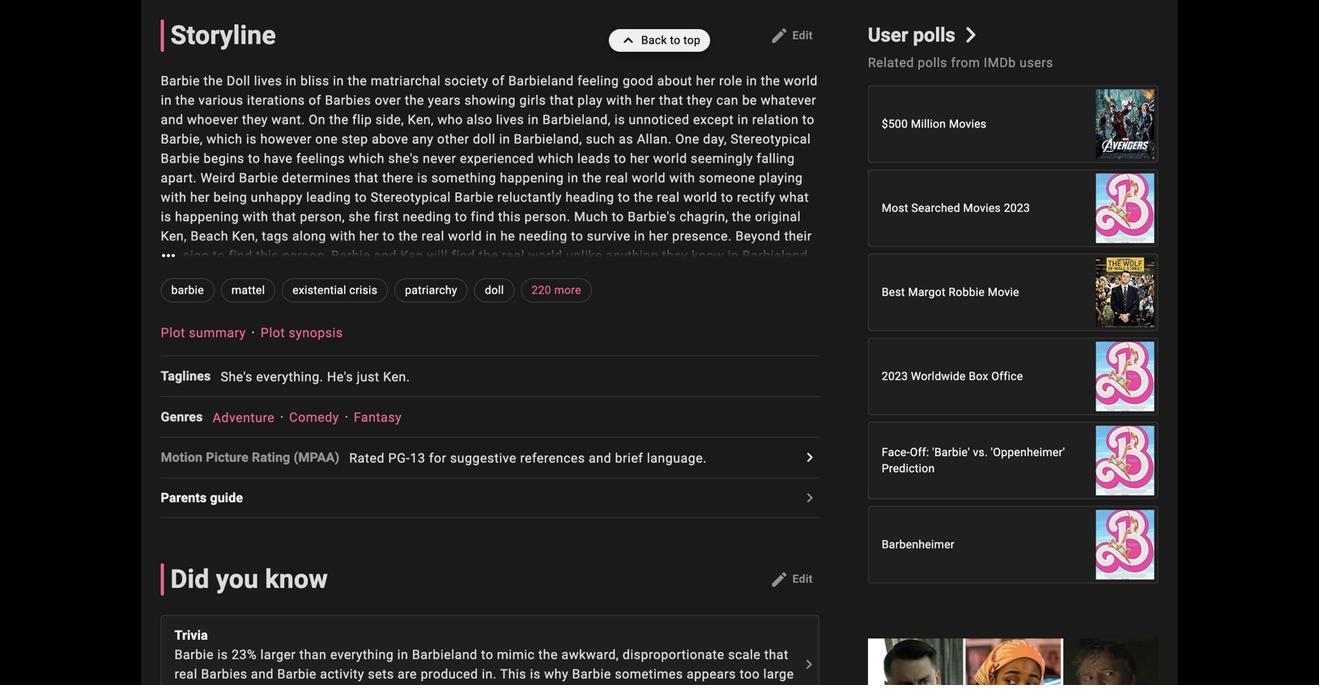 Task type: locate. For each thing, give the bounding box(es) containing it.
edit right edit icon
[[792, 573, 813, 586]]

million
[[911, 118, 946, 131]]

1 horizontal spatial barbieland
[[508, 73, 574, 89]]

her down as
[[630, 151, 650, 167]]

1 horizontal spatial role
[[719, 73, 742, 89]]

in left various
[[161, 93, 172, 108]]

1 edit from the top
[[792, 29, 813, 42]]

doll up may
[[485, 284, 504, 297]]

0 horizontal spatial barbieland
[[412, 648, 478, 663]]

male
[[300, 268, 330, 283]]

pair,
[[400, 346, 426, 361]]

flip
[[352, 112, 372, 128]]

have
[[264, 151, 293, 167], [693, 326, 722, 342]]

0 horizontal spatial especially
[[161, 268, 222, 283]]

most
[[882, 202, 908, 215]]

0 horizontal spatial their
[[228, 346, 256, 361]]

step
[[341, 132, 368, 147]]

with up tags
[[243, 210, 268, 225]]

that inside trivia barbie is 23% larger than everything in barbieland to mimic the awkward, disproportionate scale that real barbies and barbie activity sets are produced in. this is why barbie sometimes appears too larg
[[764, 648, 789, 663]]

0 horizontal spatial barbie,
[[161, 132, 203, 147]]

plot
[[161, 326, 185, 341], [261, 326, 285, 341]]

1 horizontal spatial mission
[[259, 346, 308, 361]]

1 vertical spatial top
[[665, 307, 685, 322]]

0 horizontal spatial world,
[[187, 346, 224, 361]]

the up "barbie's"
[[634, 190, 653, 205]]

vs.
[[973, 446, 988, 460]]

edit image
[[770, 26, 789, 46]]

he down the has
[[576, 287, 591, 303]]

in left their/her at the bottom right of page
[[696, 346, 707, 361]]

is up as
[[614, 112, 625, 128]]

2 plot from the left
[[261, 326, 285, 341]]

1 vertical spatial barbie,
[[518, 346, 560, 361]]

movies for searched
[[963, 202, 1001, 215]]

barbie, down "real
[[518, 346, 560, 361]]

real inside trivia barbie is 23% larger than everything in barbieland to mimic the awkward, disproportionate scale that real barbies and barbie activity sets are produced in. this is why barbie sometimes appears too larg
[[175, 667, 197, 683]]

0 horizontal spatial plot
[[161, 326, 185, 341]]

edit for storyline
[[792, 29, 813, 42]]

1 vertical spatial barbieland
[[412, 648, 478, 663]]

that left the play
[[550, 93, 574, 108]]

movies inside most searched movies 2023 link
[[963, 202, 1001, 215]]

0 vertical spatial 2023
[[1004, 202, 1030, 215]]

made
[[780, 268, 814, 283]]

0 horizontal spatial see more image
[[156, 246, 181, 266]]

1 horizontal spatial on
[[645, 307, 662, 322]]

see more image
[[156, 246, 181, 266], [799, 655, 819, 675]]

existential crisis
[[293, 284, 378, 297]]

0 vertical spatial being
[[213, 190, 247, 205]]

0 vertical spatial be
[[742, 93, 757, 108]]

why
[[544, 667, 568, 683]]

0 vertical spatial edit
[[792, 29, 813, 42]]

the up place,
[[788, 326, 808, 342]]

he down reluctantly
[[500, 229, 515, 244]]

ken down male
[[328, 287, 351, 303]]

to up survive
[[612, 210, 624, 225]]

someone
[[699, 171, 755, 186]]

1 horizontal spatial their
[[784, 229, 812, 244]]

know
[[692, 248, 724, 264], [265, 565, 328, 595]]

user polls link
[[868, 23, 979, 47]]

2 edit button from the top
[[763, 567, 819, 593]]

the inside trivia barbie is 23% larger than everything in barbieland to mimic the awkward, disproportionate scale that real barbies and barbie activity sets are produced in. this is why barbie sometimes appears too larg
[[538, 648, 558, 663]]

0 vertical spatial especially
[[161, 268, 222, 283]]

the up box.
[[377, 346, 397, 361]]

0 horizontal spatial 2023
[[882, 370, 908, 384]]

trivia barbie is 23% larger than everything in barbieland to mimic the awkward, disproportionate scale that real barbies and barbie activity sets are produced in. this is why barbie sometimes appears too larg
[[175, 628, 794, 686]]

see more image up barbie at the top of the page
[[156, 246, 181, 266]]

life"
[[544, 326, 567, 342]]

lives down showing
[[496, 112, 524, 128]]

edit
[[792, 29, 813, 42], [792, 573, 813, 586]]

1 vertical spatial movies
[[963, 202, 1001, 215]]

various
[[199, 93, 243, 108]]

1 horizontal spatial barbie,
[[518, 346, 560, 361]]

0 horizontal spatial ken
[[328, 287, 351, 303]]

activity
[[320, 667, 364, 683]]

1 ryan gosling and margot robbie in barbie (2023) image from the top
[[1096, 166, 1154, 252]]

1 vertical spatial be
[[520, 307, 535, 322]]

barbie down awkward,
[[572, 667, 611, 683]]

1 horizontal spatial know
[[692, 248, 724, 264]]

related
[[868, 55, 914, 71]]

1 vertical spatial role
[[303, 307, 326, 322]]

plot down so,
[[261, 326, 285, 341]]

find up it
[[229, 248, 252, 264]]

2023 worldwide box office link
[[869, 334, 1158, 420]]

edit button for did you know
[[763, 567, 819, 593]]

to up "barbie's"
[[618, 190, 630, 205]]

top inside barbie the doll lives in bliss in the matriarchal society of barbieland feeling good about her role in the world in the various iterations of barbies over the years showing girls that play with her that they can be whatever and whoever they want. on the flip side, ken, who also lives in barbieland, is unnoticed except in relation to barbie, which is however one step above any other doll in barbieland, such as allan. one day, stereotypical barbie begins to have feelings which she's never experienced which leads to her world seemingly falling apart. weird barbie determines that there is something happening in the real world with someone playing with her being unhappy leading to stereotypical barbie reluctantly heading to the real world to rectify what is happening with that person, she first needing to find this person. much to barbie's chagrin, the original ken, beach ken, tags along with her to the real world in he needing to survive in her presence. beyond their mission to find this person, barbie and ken will find the real world unlike anything they know in barbieland, especially in it being a male dominated society. while barbie still has to find out what's going on that made her come to the real world, ken is finding a newfound control which he wants to bring back to barbieland. if he is able to do so, the role of barbie in the real world may be forever changed. on top of everything, executives at mattel, primarily white men, discover that a "real life" barbie and ken doll have infiltrated the real world, their mission to capture the pair, but especially barbie, to put them/her back in their/her place, namely in a manufacturer's sealed box.
[[665, 307, 685, 322]]

her right 'about'
[[696, 73, 716, 89]]

her down "barbie's"
[[649, 229, 669, 244]]

real down trivia on the bottom of page
[[175, 667, 197, 683]]

person, down leading
[[300, 210, 345, 225]]

2 edit from the top
[[792, 573, 813, 586]]

0 horizontal spatial have
[[264, 151, 293, 167]]

barbieland, down the play
[[542, 112, 611, 128]]

0 vertical spatial top
[[684, 34, 701, 47]]

motion
[[161, 450, 203, 466]]

1 vertical spatial world,
[[187, 346, 224, 361]]

mission up manufacturer's
[[259, 346, 308, 361]]

real up discover on the left of page
[[426, 307, 449, 322]]

barbieland, down beyond
[[742, 248, 811, 264]]

0 vertical spatial know
[[692, 248, 724, 264]]

whatever
[[761, 93, 816, 108]]

above
[[372, 132, 408, 147]]

person, down "along"
[[282, 248, 328, 264]]

0 vertical spatial polls
[[913, 23, 955, 46]]

in inside trivia barbie is 23% larger than everything in barbieland to mimic the awkward, disproportionate scale that real barbies and barbie activity sets are produced in. this is why barbie sometimes appears too larg
[[397, 648, 408, 663]]

the up do
[[238, 287, 257, 303]]

everything.
[[256, 370, 323, 385]]

a left male
[[289, 268, 297, 283]]

ryan gosling and margot robbie in barbie (2023) image
[[1096, 166, 1154, 252], [1096, 334, 1154, 420], [1096, 418, 1154, 504], [1096, 502, 1154, 589]]

group
[[868, 639, 1158, 686]]

0 vertical spatial movies
[[949, 118, 987, 131]]

0 vertical spatial have
[[264, 151, 293, 167]]

real up namely
[[161, 346, 184, 361]]

primarily
[[291, 326, 345, 342]]

may
[[490, 307, 516, 322]]

also
[[467, 112, 492, 128]]

doll down also
[[473, 132, 495, 147]]

be right can
[[742, 93, 757, 108]]

beyond
[[736, 229, 781, 244]]

in up are on the bottom left of page
[[397, 648, 408, 663]]

doll
[[473, 132, 495, 147], [485, 284, 504, 297], [667, 326, 689, 342]]

2023 worldwide box office
[[882, 370, 1023, 384]]

0 horizontal spatial role
[[303, 307, 326, 322]]

world up "barbie's"
[[632, 171, 666, 186]]

1 horizontal spatial have
[[693, 326, 722, 342]]

barbies inside trivia barbie is 23% larger than everything in barbieland to mimic the awkward, disproportionate scale that real barbies and barbie activity sets are produced in. this is why barbie sometimes appears too larg
[[201, 667, 247, 683]]

them/her
[[603, 346, 659, 361]]

the up various
[[204, 73, 223, 89]]

ken
[[400, 248, 423, 264], [328, 287, 351, 303], [640, 326, 663, 342]]

1 vertical spatial know
[[265, 565, 328, 595]]

1 horizontal spatial this
[[498, 210, 521, 225]]

plot summary button
[[161, 326, 246, 341]]

of down going
[[689, 307, 702, 322]]

a down at
[[223, 365, 231, 380]]

1 vertical spatial happening
[[175, 210, 239, 225]]

capture
[[327, 346, 374, 361]]

0 vertical spatial stereotypical
[[731, 132, 811, 147]]

0 horizontal spatial be
[[520, 307, 535, 322]]

movies
[[949, 118, 987, 131], [963, 202, 1001, 215]]

ryan gosling and margot robbie in barbie (2023) image for office
[[1096, 334, 1154, 420]]

4 ryan gosling and margot robbie in barbie (2023) image from the top
[[1096, 502, 1154, 589]]

society.
[[403, 268, 450, 283]]

world
[[784, 73, 818, 89], [653, 151, 687, 167], [632, 171, 666, 186], [683, 190, 717, 205], [448, 229, 482, 244], [528, 248, 562, 264], [453, 307, 487, 322]]

lives up iterations
[[254, 73, 282, 89]]

on up one on the left top of page
[[309, 112, 326, 128]]

their down at
[[228, 346, 256, 361]]

1 horizontal spatial barbies
[[325, 93, 371, 108]]

1 vertical spatial he
[[576, 287, 591, 303]]

chevron right inline image
[[963, 27, 979, 43]]

with down she
[[330, 229, 356, 244]]

0 vertical spatial see more image
[[156, 246, 181, 266]]

barbieland
[[508, 73, 574, 89], [412, 648, 478, 663]]

edit button
[[763, 23, 819, 49], [763, 567, 819, 593]]

edit for did you know
[[792, 573, 813, 586]]

the down the rectify
[[732, 210, 751, 225]]

their
[[784, 229, 812, 244], [228, 346, 256, 361]]

awkward,
[[562, 648, 619, 663]]

unhappy
[[251, 190, 303, 205]]

with
[[606, 93, 632, 108], [669, 171, 695, 186], [161, 190, 187, 205], [243, 210, 268, 225], [330, 229, 356, 244]]

to right come
[[222, 287, 234, 303]]

genres
[[161, 410, 203, 425]]

sometimes
[[615, 667, 683, 683]]

0 vertical spatial mission
[[161, 248, 209, 264]]

barbies up flip at the top left
[[325, 93, 371, 108]]

0 vertical spatial barbies
[[325, 93, 371, 108]]

the up whatever
[[761, 73, 780, 89]]

at
[[229, 326, 242, 342]]

back
[[686, 287, 715, 303], [663, 346, 692, 361]]

comedy
[[289, 410, 339, 426]]

being right it
[[252, 268, 286, 283]]

in up the anything
[[634, 229, 645, 244]]

1 edit button from the top
[[763, 23, 819, 49]]

mimic
[[497, 648, 535, 663]]

back down going
[[686, 287, 715, 303]]

sealed
[[330, 365, 370, 380]]

movies inside '$500 million movies' "link"
[[949, 118, 987, 131]]

0 vertical spatial ken
[[400, 248, 423, 264]]

1 vertical spatial barbies
[[201, 667, 247, 683]]

he
[[500, 229, 515, 244], [576, 287, 591, 303], [161, 307, 176, 322]]

edit button for storyline
[[763, 23, 819, 49]]

to down as
[[614, 151, 626, 167]]

1 horizontal spatial happening
[[500, 171, 564, 186]]

most searched movies 2023
[[882, 202, 1030, 215]]

movies right million
[[949, 118, 987, 131]]

1 vertical spatial being
[[252, 268, 286, 283]]

while
[[454, 268, 488, 283]]

to down out
[[635, 287, 648, 303]]

1 vertical spatial person,
[[282, 248, 328, 264]]

needing up will
[[403, 210, 451, 225]]

0 horizontal spatial barbies
[[201, 667, 247, 683]]

0 vertical spatial lives
[[254, 73, 282, 89]]

finding
[[369, 287, 411, 303]]

1 vertical spatial polls
[[918, 55, 948, 71]]

13
[[410, 451, 425, 466]]

back to top
[[641, 34, 701, 47]]

0 vertical spatial happening
[[500, 171, 564, 186]]

barbieland up "girls"
[[508, 73, 574, 89]]

0 vertical spatial barbieland
[[508, 73, 574, 89]]

to down trivia button
[[481, 648, 493, 663]]

0 horizontal spatial needing
[[403, 210, 451, 225]]

be up "real
[[520, 307, 535, 322]]

2023
[[1004, 202, 1030, 215], [882, 370, 908, 384]]

that down 'about'
[[659, 93, 683, 108]]

0 vertical spatial edit button
[[763, 23, 819, 49]]

know right you
[[265, 565, 328, 595]]

barbie up unhappy
[[239, 171, 278, 186]]

language.
[[647, 451, 707, 466]]

to down whatever
[[802, 112, 815, 128]]

changed.
[[585, 307, 641, 322]]

barbie down than
[[277, 667, 317, 683]]

needing
[[403, 210, 451, 225], [519, 229, 567, 244]]

to down someone
[[721, 190, 733, 205]]

2 horizontal spatial ken,
[[408, 112, 434, 128]]

1 vertical spatial this
[[256, 248, 279, 264]]

appears
[[687, 667, 736, 683]]

world, down male
[[287, 287, 324, 303]]

showing
[[465, 93, 516, 108]]

their/her
[[711, 346, 764, 361]]

barbieland inside barbie the doll lives in bliss in the matriarchal society of barbieland feeling good about her role in the world in the various iterations of barbies over the years showing girls that play with her that they can be whatever and whoever they want. on the flip side, ken, who also lives in barbieland, is unnoticed except in relation to barbie, which is however one step above any other doll in barbieland, such as allan. one day, stereotypical barbie begins to have feelings which she's never experienced which leads to her world seemingly falling apart. weird barbie determines that there is something happening in the real world with someone playing with her being unhappy leading to stereotypical barbie reluctantly heading to the real world to rectify what is happening with that person, she first needing to find this person. much to barbie's chagrin, the original ken, beach ken, tags along with her to the real world in he needing to survive in her presence. beyond their mission to find this person, barbie and ken will find the real world unlike anything they know in barbieland, especially in it being a male dominated society. while barbie still has to find out what's going on that made her come to the real world, ken is finding a newfound control which he wants to bring back to barbieland. if he is able to do so, the role of barbie in the real world may be forever changed. on top of everything, executives at mattel, primarily white men, discover that a "real life" barbie and ken doll have infiltrated the real world, their mission to capture the pair, but especially barbie, to put them/her back in their/her place, namely in a manufacturer's sealed box.
[[508, 73, 574, 89]]

1 horizontal spatial plot
[[261, 326, 285, 341]]

polls inside user polls link
[[913, 23, 955, 46]]

plot up namely
[[161, 326, 185, 341]]

polls left chevron right inline image
[[913, 23, 955, 46]]

1 vertical spatial 2023
[[882, 370, 908, 384]]

in right bliss
[[333, 73, 344, 89]]

0 vertical spatial this
[[498, 210, 521, 225]]

expand less image
[[619, 29, 641, 52]]

2 vertical spatial ken
[[640, 326, 663, 342]]

to right begins
[[248, 151, 260, 167]]

2 ryan gosling and margot robbie in barbie (2023) image from the top
[[1096, 334, 1154, 420]]

much
[[574, 210, 608, 225]]

1 plot from the left
[[161, 326, 185, 341]]

barbie down something
[[455, 190, 494, 205]]

imdb
[[984, 55, 1016, 71]]

is left 23%
[[217, 648, 228, 663]]

leading
[[306, 190, 351, 205]]

doll down bring
[[667, 326, 689, 342]]

for
[[429, 451, 447, 466]]

references
[[520, 451, 585, 466]]

that right scale
[[764, 648, 789, 663]]

user
[[868, 23, 908, 46]]

playing
[[759, 171, 803, 186]]

1 horizontal spatial being
[[252, 268, 286, 283]]

on down bring
[[645, 307, 662, 322]]

polls for user
[[913, 23, 955, 46]]

trivia
[[175, 628, 208, 644]]

is left however at left
[[246, 132, 257, 147]]

however
[[260, 132, 312, 147]]

1 horizontal spatial stereotypical
[[731, 132, 811, 147]]

1 vertical spatial especially
[[453, 346, 514, 361]]

1 horizontal spatial he
[[500, 229, 515, 244]]

barbie, down whoever
[[161, 132, 203, 147]]

3 ryan gosling and margot robbie in barbie (2023) image from the top
[[1096, 418, 1154, 504]]

0 vertical spatial world,
[[287, 287, 324, 303]]

0 vertical spatial on
[[309, 112, 326, 128]]

0 vertical spatial back
[[686, 287, 715, 303]]

being down weird
[[213, 190, 247, 205]]

to down something
[[455, 210, 467, 225]]

1 vertical spatial needing
[[519, 229, 567, 244]]

0 horizontal spatial happening
[[175, 210, 239, 225]]

weird
[[200, 171, 235, 186]]

heading
[[566, 190, 614, 205]]



Task type: vqa. For each thing, say whether or not it's contained in the screenshot.
the PG on the top left of the page
no



Task type: describe. For each thing, give the bounding box(es) containing it.
apart.
[[161, 171, 197, 186]]

and left brief
[[589, 451, 611, 466]]

her down she
[[359, 229, 379, 244]]

1 horizontal spatial needing
[[519, 229, 567, 244]]

to right the back
[[670, 34, 681, 47]]

in down "girls"
[[528, 112, 539, 128]]

still
[[534, 268, 557, 283]]

seemingly
[[691, 151, 753, 167]]

back
[[641, 34, 667, 47]]

0 horizontal spatial on
[[309, 112, 326, 128]]

barbie up 'apart.' in the left of the page
[[161, 151, 200, 167]]

to down 'first'
[[383, 229, 395, 244]]

0 vertical spatial person,
[[300, 210, 345, 225]]

doll button
[[474, 279, 515, 303]]

0 horizontal spatial lives
[[254, 73, 282, 89]]

1 horizontal spatial ken,
[[232, 229, 258, 244]]

know inside barbie the doll lives in bliss in the matriarchal society of barbieland feeling good about her role in the world in the various iterations of barbies over the years showing girls that play with her that they can be whatever and whoever they want. on the flip side, ken, who also lives in barbieland, is unnoticed except in relation to barbie, which is however one step above any other doll in barbieland, such as allan. one day, stereotypical barbie begins to have feelings which she's never experienced which leads to her world seemingly falling apart. weird barbie determines that there is something happening in the real world with someone playing with her being unhappy leading to stereotypical barbie reluctantly heading to the real world to rectify what is happening with that person, she first needing to find this person. much to barbie's chagrin, the original ken, beach ken, tags along with her to the real world in he needing to survive in her presence. beyond their mission to find this person, barbie and ken will find the real world unlike anything they know in barbieland, especially in it being a male dominated society. while barbie still has to find out what's going on that made her come to the real world, ken is finding a newfound control which he wants to bring back to barbieland. if he is able to do so, the role of barbie in the real world may be forever changed. on top of everything, executives at mattel, primarily white men, discover that a "real life" barbie and ken doll have infiltrated the real world, their mission to capture the pair, but especially barbie, to put them/her back in their/her place, namely in a manufacturer's sealed box.
[[692, 248, 724, 264]]

world up chagrin,
[[683, 190, 717, 205]]

that down unhappy
[[272, 210, 296, 225]]

2 vertical spatial barbieland,
[[742, 248, 811, 264]]

in up experienced
[[499, 132, 510, 147]]

motion picture rating (mpaa)
[[161, 450, 340, 466]]

falling
[[757, 151, 795, 167]]

a down society.
[[415, 287, 422, 303]]

is down 'apart.' in the left of the page
[[161, 210, 171, 225]]

in left it
[[225, 268, 237, 283]]

rectify
[[737, 190, 776, 205]]

user polls
[[868, 23, 955, 46]]

first
[[374, 210, 399, 225]]

plot for plot synopsis
[[261, 326, 285, 341]]

world down newfound
[[453, 307, 487, 322]]

1 vertical spatial barbieland,
[[514, 132, 582, 147]]

1 vertical spatial have
[[693, 326, 722, 342]]

plot for plot summary
[[161, 326, 185, 341]]

in up on
[[728, 248, 739, 264]]

guide
[[210, 491, 243, 506]]

0 horizontal spatial stereotypical
[[371, 190, 451, 205]]

discover
[[418, 326, 470, 342]]

0 horizontal spatial know
[[265, 565, 328, 595]]

over
[[375, 93, 401, 108]]

world up still
[[528, 248, 562, 264]]

in left 'she's'
[[208, 365, 220, 380]]

society
[[444, 73, 488, 89]]

parents
[[161, 491, 207, 506]]

relation
[[752, 112, 799, 128]]

namely
[[161, 365, 205, 380]]

ryan gosling and margot robbie in barbie (2023) image for vs.
[[1096, 418, 1154, 504]]

face-off: 'barbie' vs. 'oppenheimer' prediction link
[[869, 418, 1158, 504]]

crisis
[[349, 284, 378, 297]]

barbie up white
[[346, 307, 385, 322]]

which left "leads"
[[538, 151, 574, 167]]

0 vertical spatial their
[[784, 229, 812, 244]]

0 vertical spatial doll
[[473, 132, 495, 147]]

'barbie'
[[932, 446, 970, 460]]

real up control
[[502, 248, 525, 264]]

box
[[969, 370, 988, 384]]

did
[[170, 565, 209, 595]]

existential
[[293, 284, 346, 297]]

the down 'first'
[[398, 229, 418, 244]]

real down "leads"
[[605, 171, 628, 186]]

produced
[[421, 667, 478, 683]]

to up unlike
[[571, 229, 583, 244]]

larger
[[260, 648, 296, 663]]

is up executives at the left top of page
[[179, 307, 190, 322]]

to left do
[[223, 307, 235, 322]]

in left bliss
[[286, 73, 297, 89]]

to down beach
[[213, 248, 225, 264]]

years
[[428, 93, 461, 108]]

bring
[[651, 287, 682, 303]]

1 vertical spatial mission
[[259, 346, 308, 361]]

parents guide button
[[161, 489, 253, 508]]

taglines
[[161, 369, 211, 384]]

barbie up dominated
[[331, 248, 370, 264]]

other
[[437, 132, 469, 147]]

0 vertical spatial needing
[[403, 210, 451, 225]]

1 horizontal spatial world,
[[287, 287, 324, 303]]

find up while
[[451, 248, 475, 264]]

with down 'apart.' in the left of the page
[[161, 190, 187, 205]]

to left put
[[563, 346, 576, 361]]

edit image
[[770, 570, 789, 590]]

and up them/her
[[614, 326, 636, 342]]

find up wants
[[602, 268, 625, 283]]

220
[[532, 284, 551, 297]]

patriarchy button
[[395, 279, 468, 303]]

fantasy
[[354, 410, 402, 426]]

barbie up put
[[571, 326, 610, 342]]

find down something
[[471, 210, 495, 225]]

the up flip at the top left
[[348, 73, 367, 89]]

plot summary
[[161, 326, 246, 341]]

2 vertical spatial doll
[[667, 326, 689, 342]]

1 vertical spatial they
[[242, 112, 268, 128]]

real up so,
[[261, 287, 284, 303]]

about
[[657, 73, 692, 89]]

certificate: see all image
[[800, 448, 819, 468]]

polls for related
[[918, 55, 948, 71]]

0 horizontal spatial this
[[256, 248, 279, 264]]

1 vertical spatial ken
[[328, 287, 351, 303]]

trivia button
[[175, 626, 798, 646]]

parents guide: see all image
[[800, 489, 819, 508]]

0 horizontal spatial being
[[213, 190, 247, 205]]

the up one on the left top of page
[[329, 112, 349, 128]]

such
[[586, 132, 615, 147]]

which down 'step'
[[349, 151, 385, 167]]

which up begins
[[207, 132, 242, 147]]

production art image
[[868, 639, 1158, 686]]

suggestive
[[450, 451, 517, 466]]

picture
[[206, 450, 249, 466]]

more
[[554, 284, 581, 297]]

2023 inside 2023 worldwide box office link
[[882, 370, 908, 384]]

in down finding
[[389, 307, 400, 322]]

the up whoever
[[175, 93, 195, 108]]

in up while
[[486, 229, 497, 244]]

of down bliss
[[309, 93, 321, 108]]

one
[[675, 132, 700, 147]]

in up heading
[[568, 171, 579, 186]]

real up "barbie's"
[[657, 190, 680, 205]]

along
[[292, 229, 326, 244]]

chagrin,
[[680, 210, 728, 225]]

2023 inside most searched movies 2023 link
[[1004, 202, 1030, 215]]

2 horizontal spatial ken
[[640, 326, 663, 342]]

0 vertical spatial barbieland,
[[542, 112, 611, 128]]

to right the has
[[586, 268, 598, 283]]

the down matriarchal on the left top of page
[[405, 93, 424, 108]]

margot
[[908, 286, 946, 299]]

one
[[315, 132, 338, 147]]

comedy button
[[289, 410, 339, 426]]

1 vertical spatial on
[[645, 307, 662, 322]]

tags
[[262, 229, 289, 244]]

0 horizontal spatial he
[[161, 307, 176, 322]]

adventure button
[[213, 410, 275, 426]]

movies for million
[[949, 118, 987, 131]]

and left whoever
[[161, 112, 183, 128]]

is down dominated
[[354, 287, 365, 303]]

ryan gosling and margot robbie in barbie (2023) image for 2023
[[1096, 166, 1154, 252]]

if
[[808, 287, 817, 303]]

to down primarily
[[311, 346, 324, 361]]

see more image inside barbie the doll lives in bliss in the matriarchal society of barbieland feeling good about her role in the world in the various iterations of barbies over the years showing girls that play with her that they can be whatever and whoever they want. on the flip side, ken, who also lives in barbieland, is unnoticed except in relation to barbie, which is however one step above any other doll in barbieland, such as allan. one day, stereotypical barbie begins to have feelings which she's never experienced which leads to her world seemingly falling apart. weird barbie determines that there is something happening in the real world with someone playing with her being unhappy leading to stereotypical barbie reluctantly heading to the real world to rectify what is happening with that person, she first needing to find this person. much to barbie's chagrin, the original ken, beach ken, tags along with her to the real world in he needing to survive in her presence. beyond their mission to find this person, barbie and ken will find the real world unlike anything they know in barbieland, especially in it being a male dominated society. while barbie still has to find out what's going on that made her come to the real world, ken is finding a newfound control which he wants to bring back to barbieland. if he is able to do so, the role of barbie in the real world may be forever changed. on top of everything, executives at mattel, primarily white men, discover that a "real life" barbie and ken doll have infiltrated the real world, their mission to capture the pair, but especially barbie, to put them/her back in their/her place, namely in a manufacturer's sealed box. button
[[156, 246, 181, 266]]

person.
[[525, 210, 571, 225]]

who
[[437, 112, 463, 128]]

1 vertical spatial their
[[228, 346, 256, 361]]

that left 'there'
[[354, 171, 379, 186]]

the up while
[[479, 248, 498, 264]]

barbie button
[[161, 279, 215, 303]]

is right 'there'
[[417, 171, 428, 186]]

she's
[[388, 151, 419, 167]]

he's
[[327, 370, 353, 385]]

of up showing
[[492, 73, 505, 89]]

the down "leads"
[[582, 171, 602, 186]]

23%
[[232, 648, 257, 663]]

and inside trivia barbie is 23% larger than everything in barbieland to mimic the awkward, disproportionate scale that real barbies and barbie activity sets are produced in. this is why barbie sometimes appears too larg
[[251, 667, 274, 683]]

ken.
[[383, 370, 410, 385]]

0 vertical spatial role
[[719, 73, 742, 89]]

world up whatever
[[784, 73, 818, 89]]

leads
[[577, 151, 610, 167]]

will
[[427, 248, 448, 264]]

just
[[357, 370, 380, 385]]

1 horizontal spatial ken
[[400, 248, 423, 264]]

which up forever
[[537, 287, 573, 303]]

except
[[693, 112, 734, 128]]

her left come
[[161, 287, 180, 303]]

world down allan.
[[653, 151, 687, 167]]

her down good
[[636, 93, 655, 108]]

real up will
[[422, 229, 444, 244]]

0 vertical spatial they
[[687, 93, 713, 108]]

0 vertical spatial he
[[500, 229, 515, 244]]

barbenheimer
[[882, 539, 955, 552]]

executives
[[161, 326, 226, 342]]

in up relation
[[746, 73, 757, 89]]

the right so,
[[279, 307, 299, 322]]

220 more
[[532, 284, 581, 297]]

her down weird
[[190, 190, 210, 205]]

$500 million movies
[[882, 118, 987, 131]]

newfound
[[426, 287, 486, 303]]

samuel l. jackson, robert downey jr., lou ferrigno, chris evans, scarlett johansson, jeremy renner, mark ruffalo, and chris hemsworth in the avengers (2012) image
[[1096, 81, 1154, 168]]

but
[[430, 346, 449, 361]]

manufacturer's
[[234, 365, 326, 380]]

barbies inside barbie the doll lives in bliss in the matriarchal society of barbieland feeling good about her role in the world in the various iterations of barbies over the years showing girls that play with her that they can be whatever and whoever they want. on the flip side, ken, who also lives in barbieland, is unnoticed except in relation to barbie, which is however one step above any other doll in barbieland, such as allan. one day, stereotypical barbie begins to have feelings which she's never experienced which leads to her world seemingly falling apart. weird barbie determines that there is something happening in the real world with someone playing with her being unhappy leading to stereotypical barbie reluctantly heading to the real world to rectify what is happening with that person, she first needing to find this person. much to barbie's chagrin, the original ken, beach ken, tags along with her to the real world in he needing to survive in her presence. beyond their mission to find this person, barbie and ken will find the real world unlike anything they know in barbieland, especially in it being a male dominated society. while barbie still has to find out what's going on that made her come to the real world, ken is finding a newfound control which he wants to bring back to barbieland. if he is able to do so, the role of barbie in the real world may be forever changed. on top of everything, executives at mattel, primarily white men, discover that a "real life" barbie and ken doll have infiltrated the real world, their mission to capture the pair, but especially barbie, to put them/her back in their/her place, namely in a manufacturer's sealed box.
[[325, 93, 371, 108]]

1 vertical spatial back
[[663, 346, 692, 361]]

0 vertical spatial barbie,
[[161, 132, 203, 147]]

best margot robbie movie link
[[869, 250, 1158, 336]]

barbie the doll lives in bliss in the matriarchal society of barbieland feeling good about her role in the world in the various iterations of barbies over the years showing girls that play with her that they can be whatever and whoever they want. on the flip side, ken, who also lives in barbieland, is unnoticed except in relation to barbie, which is however one step above any other doll in barbieland, such as allan. one day, stereotypical barbie begins to have feelings which she's never experienced which leads to her world seemingly falling apart. weird barbie determines that there is something happening in the real world with someone playing with her being unhappy leading to stereotypical barbie reluctantly heading to the real world to rectify what is happening with that person, she first needing to find this person. much to barbie's chagrin, the original ken, beach ken, tags along with her to the real world in he needing to survive in her presence. beyond their mission to find this person, barbie and ken will find the real world unlike anything they know in barbieland, especially in it being a male dominated society. while barbie still has to find out what's going on that made her come to the real world, ken is finding a newfound control which he wants to bring back to barbieland. if he is able to do so, the role of barbie in the real world may be forever changed. on top of everything, executives at mattel, primarily white men, discover that a "real life" barbie and ken doll have infiltrated the real world, their mission to capture the pair, but especially barbie, to put them/her back in their/her place, namely in a manufacturer's sealed box. button
[[156, 71, 819, 380]]

in down can
[[738, 112, 749, 128]]

world up while
[[448, 229, 482, 244]]

that up barbieland.
[[752, 268, 776, 283]]

"real
[[513, 326, 540, 342]]

what
[[779, 190, 809, 205]]

1 horizontal spatial see more image
[[799, 655, 819, 675]]

1 horizontal spatial especially
[[453, 346, 514, 361]]

1 vertical spatial lives
[[496, 112, 524, 128]]

top inside back to top button
[[684, 34, 701, 47]]

matriarchal
[[371, 73, 441, 89]]

any
[[412, 132, 434, 147]]

barbieland inside trivia barbie is 23% larger than everything in barbieland to mimic the awkward, disproportionate scale that real barbies and barbie activity sets are produced in. this is why barbie sometimes appears too larg
[[412, 648, 478, 663]]

and up dominated
[[374, 248, 397, 264]]

it
[[240, 268, 248, 283]]

a down may
[[502, 326, 509, 342]]

scale
[[728, 648, 761, 663]]

barbie up various
[[161, 73, 200, 89]]

barbenheimer link
[[869, 502, 1158, 589]]

anything
[[606, 248, 658, 264]]

that down may
[[474, 326, 498, 342]]

begins
[[204, 151, 244, 167]]

infiltrated
[[725, 326, 785, 342]]

barbie down trivia on the bottom of page
[[175, 648, 214, 663]]

(mpaa)
[[294, 450, 340, 466]]

leonardo dicaprio and jonah hill in the wolf of wall street (2013) image
[[1096, 250, 1154, 336]]

to inside trivia barbie is 23% larger than everything in barbieland to mimic the awkward, disproportionate scale that real barbies and barbie activity sets are produced in. this is why barbie sometimes appears too larg
[[481, 648, 493, 663]]

good
[[623, 73, 654, 89]]

you
[[216, 565, 259, 595]]

2 horizontal spatial he
[[576, 287, 591, 303]]

0 horizontal spatial ken,
[[161, 229, 187, 244]]

to down going
[[719, 287, 731, 303]]

$500 million movies link
[[869, 81, 1158, 168]]

2 vertical spatial they
[[662, 248, 688, 264]]

box.
[[374, 365, 400, 380]]

1 vertical spatial doll
[[485, 284, 504, 297]]

too
[[740, 667, 760, 683]]

of down existential crisis button
[[329, 307, 342, 322]]



